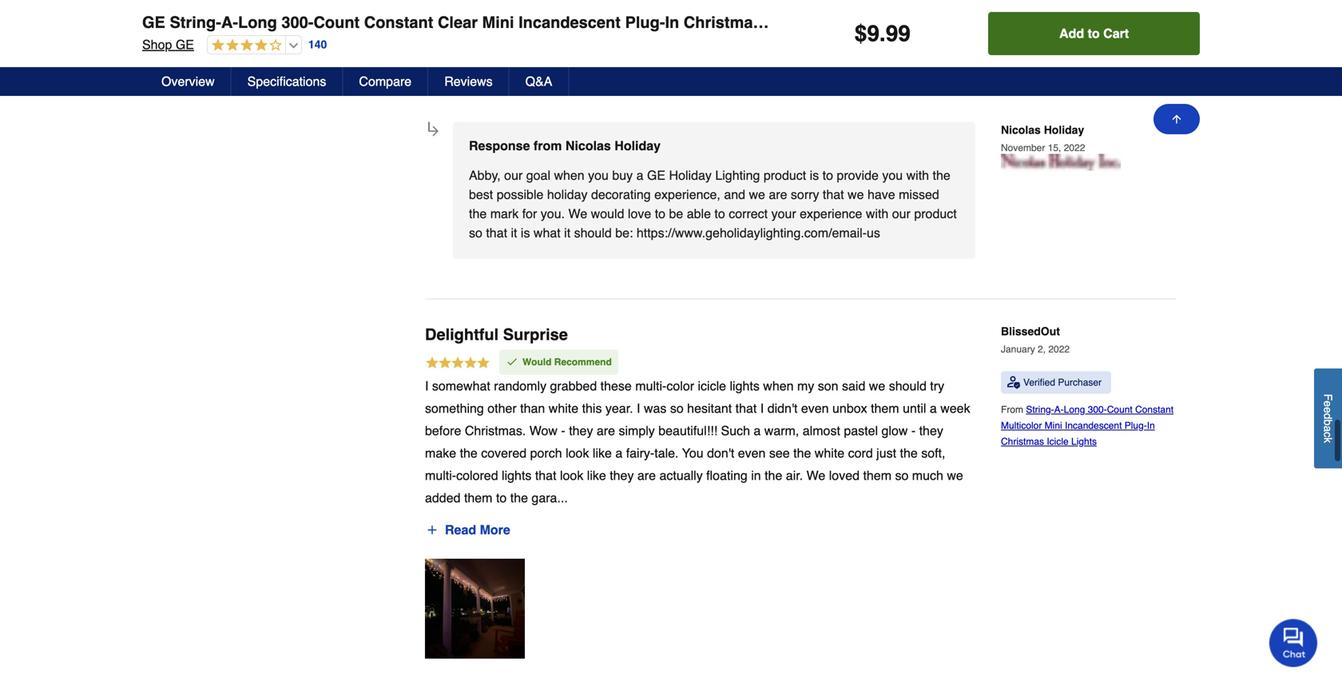 Task type: vqa. For each thing, say whether or not it's contained in the screenshot.
multi-
yes



Task type: locate. For each thing, give the bounding box(es) containing it.
e up "b"
[[1323, 407, 1335, 413]]

pastel
[[844, 423, 879, 438]]

1 vertical spatial plug-
[[1125, 420, 1148, 431]]

was this review helpful?
[[425, 77, 555, 90]]

a right the until
[[930, 401, 937, 416]]

0 horizontal spatial icicle
[[767, 13, 807, 32]]

- right the glow
[[912, 423, 916, 438]]

this
[[451, 77, 471, 90], [582, 401, 602, 416]]

reviews button
[[429, 67, 510, 96]]

so left much
[[896, 468, 909, 483]]

a
[[637, 168, 644, 182], [930, 401, 937, 416], [754, 423, 761, 438], [1323, 426, 1335, 432], [616, 446, 623, 460]]

a inside 'abby, our goal when you buy a ge holiday lighting product is to provide you with the best possible holiday decorating experience, and we are sorry that we have missed the mark for you. we would love to be able to correct your experience with our product so that it is what it should be: https://www.geholidaylighting.com/email-us'
[[637, 168, 644, 182]]

correct
[[729, 206, 768, 221]]

something
[[425, 401, 484, 416]]

best
[[469, 187, 493, 202]]

the right the see
[[794, 446, 812, 460]]

arrow right image
[[426, 123, 441, 139]]

0 vertical spatial 2022
[[1065, 142, 1086, 153]]

1 vertical spatial is
[[521, 225, 530, 240]]

0 vertical spatial them
[[871, 401, 900, 416]]

1 e from the top
[[1323, 401, 1335, 407]]

gara...
[[532, 490, 568, 505]]

christmas.
[[465, 423, 526, 438]]

they up soft,
[[920, 423, 944, 438]]

1 vertical spatial read
[[445, 522, 477, 537]]

we inside 'abby, our goal when you buy a ge holiday lighting product is to provide you with the best possible holiday decorating experience, and we are sorry that we have missed the mark for you. we would love to be able to correct your experience with our product so that it is what it should be: https://www.geholidaylighting.com/email-us'
[[569, 206, 588, 221]]

icicle left $
[[767, 13, 807, 32]]

1 vertical spatial should
[[889, 378, 927, 393]]

1 vertical spatial incandescent
[[1066, 420, 1123, 431]]

2 horizontal spatial are
[[769, 187, 788, 202]]

decorating
[[592, 187, 651, 202]]

my
[[798, 378, 815, 393]]

ge up shop on the left of the page
[[142, 13, 165, 32]]

1 vertical spatial look
[[560, 468, 584, 483]]

1 horizontal spatial a-
[[1055, 404, 1065, 415]]

- right wow
[[562, 423, 566, 438]]

multi- up the was
[[636, 378, 667, 393]]

don't
[[708, 446, 735, 460]]

incandescent up 'thumb up' icon
[[519, 13, 621, 32]]

more down colored
[[480, 522, 511, 537]]

0 vertical spatial holiday
[[1045, 123, 1085, 136]]

2022 inside blissedout january 2, 2022
[[1049, 344, 1070, 355]]

1 horizontal spatial in
[[1148, 420, 1156, 431]]

0 horizontal spatial should
[[574, 225, 612, 240]]

1 horizontal spatial this
[[582, 401, 602, 416]]

1 vertical spatial read more button
[[425, 517, 511, 543]]

1 horizontal spatial -
[[912, 423, 916, 438]]

i left somewhat
[[425, 378, 429, 393]]

plus image
[[426, 524, 439, 536]]

covered
[[481, 446, 527, 460]]

this inside i somewhat randomly grabbed these multi-color icicle lights when my son said we should try something other than white this year. i was so hesitant that i didn't even unbox them until a week before christmas. wow - they are simply beautiful!!! such a warm, almost pastel glow - they make the covered porch look like a fairy-tale. you don't even see the white cord just the soft, multi-colored lights that look like they are actually floating in the air. we loved them so much we added them to the gara...
[[582, 401, 602, 416]]

are down year.
[[597, 423, 616, 438]]

300-
[[282, 13, 314, 32], [1089, 404, 1108, 415]]

0 horizontal spatial ge
[[142, 13, 165, 32]]

i left the was
[[637, 401, 641, 416]]

warm,
[[765, 423, 800, 438]]

nicolas holiday november 15, 2022
[[1002, 123, 1086, 153]]

verified purchaser
[[1024, 377, 1102, 388]]

holiday
[[1045, 123, 1085, 136], [615, 138, 661, 153], [670, 168, 712, 182]]

2 vertical spatial are
[[638, 468, 656, 483]]

300- inside string-a-long 300-count constant multicolor mini incandescent plug-in christmas icicle lights
[[1089, 404, 1108, 415]]

a up "k"
[[1323, 426, 1335, 432]]

0 horizontal spatial nicolas
[[566, 138, 611, 153]]

with up us
[[866, 206, 889, 221]]

read more right 'plus' image
[[445, 522, 511, 537]]

with up missed
[[907, 168, 930, 182]]

them down just
[[864, 468, 892, 483]]

2 horizontal spatial they
[[920, 423, 944, 438]]

1 horizontal spatial with
[[907, 168, 930, 182]]

0 vertical spatial nicolas
[[1002, 123, 1041, 136]]

mini
[[482, 13, 514, 32], [1045, 420, 1063, 431]]

1 vertical spatial icicle
[[1047, 436, 1069, 447]]

icicle down verified purchaser at the right of page
[[1047, 436, 1069, 447]]

1 horizontal spatial so
[[671, 401, 684, 416]]

add
[[1060, 26, 1085, 41]]

long inside string-a-long 300-count constant multicolor mini incandescent plug-in christmas icicle lights
[[1065, 404, 1086, 415]]

2 read more button from the top
[[425, 517, 511, 543]]

300- down "purchaser"
[[1089, 404, 1108, 415]]

1 horizontal spatial long
[[1065, 404, 1086, 415]]

0 horizontal spatial plug-
[[625, 13, 665, 32]]

ge right shop on the left of the page
[[176, 37, 194, 52]]

so
[[469, 225, 483, 240], [671, 401, 684, 416], [896, 468, 909, 483]]

string- up the 'shop ge'
[[170, 13, 221, 32]]

hesitant
[[688, 401, 732, 416]]

a- up 3.9 stars image
[[221, 13, 238, 32]]

2 - from the left
[[912, 423, 916, 438]]

tale.
[[655, 446, 679, 460]]

that up such
[[736, 401, 757, 416]]

fairy-
[[626, 446, 655, 460]]

glow
[[882, 423, 908, 438]]

the right just
[[901, 446, 918, 460]]

1 vertical spatial are
[[597, 423, 616, 438]]

look up the gara...
[[560, 468, 584, 483]]

lights down covered
[[502, 468, 532, 483]]

0 vertical spatial icicle
[[767, 13, 807, 32]]

0 vertical spatial are
[[769, 187, 788, 202]]

look right porch
[[566, 446, 589, 460]]

1 horizontal spatial multi-
[[636, 378, 667, 393]]

2 vertical spatial them
[[464, 490, 493, 505]]

1 vertical spatial long
[[1065, 404, 1086, 415]]

it right what
[[564, 225, 571, 240]]

more right clear
[[480, 26, 511, 41]]

our up possible
[[505, 168, 523, 182]]

2 vertical spatial ge
[[647, 168, 666, 182]]

1 vertical spatial lights
[[1072, 436, 1098, 447]]

nicolas inside nicolas holiday november 15, 2022
[[1002, 123, 1041, 136]]

1 horizontal spatial plug-
[[1125, 420, 1148, 431]]

so right the was
[[671, 401, 684, 416]]

0 vertical spatial this
[[451, 77, 471, 90]]

0 horizontal spatial holiday
[[615, 138, 661, 153]]

0 horizontal spatial incandescent
[[519, 13, 621, 32]]

that up experience
[[823, 187, 845, 202]]

mini inside string-a-long 300-count constant multicolor mini incandescent plug-in christmas icicle lights
[[1045, 420, 1063, 431]]

300- up 140
[[282, 13, 314, 32]]

$ 9 . 99
[[855, 21, 911, 46]]

0 vertical spatial lights
[[811, 13, 859, 32]]

0 horizontal spatial constant
[[364, 13, 434, 32]]

1 horizontal spatial it
[[564, 225, 571, 240]]

string- up the multicolor
[[1027, 404, 1055, 415]]

to left be
[[655, 206, 666, 221]]

$
[[855, 21, 868, 46]]

2 horizontal spatial so
[[896, 468, 909, 483]]

so down best
[[469, 225, 483, 240]]

it
[[511, 225, 518, 240], [564, 225, 571, 240]]

verified purchaser icon image
[[1008, 376, 1021, 389]]

shop ge
[[142, 37, 194, 52]]

should
[[574, 225, 612, 240], [889, 378, 927, 393]]

unbox
[[833, 401, 868, 416]]

1 horizontal spatial count
[[1108, 404, 1133, 415]]

0 horizontal spatial lights
[[811, 13, 859, 32]]

product down missed
[[915, 206, 957, 221]]

white down almost on the right of page
[[815, 446, 845, 460]]

0 vertical spatial white
[[549, 401, 579, 416]]

we right air. at right bottom
[[807, 468, 826, 483]]

0 horizontal spatial -
[[562, 423, 566, 438]]

1 vertical spatial constant
[[1136, 404, 1174, 415]]

1 horizontal spatial even
[[802, 401, 829, 416]]

1 horizontal spatial christmas
[[1002, 436, 1045, 447]]

are
[[769, 187, 788, 202], [597, 423, 616, 438], [638, 468, 656, 483]]

helpful?
[[512, 77, 555, 90]]

2022 inside nicolas holiday november 15, 2022
[[1065, 142, 1086, 153]]

0 vertical spatial is
[[810, 168, 820, 182]]

arrow up image
[[1171, 113, 1184, 126]]

e up d
[[1323, 401, 1335, 407]]

lights
[[730, 378, 760, 393], [502, 468, 532, 483]]

recommend
[[555, 356, 612, 368]]

incandescent down "purchaser"
[[1066, 420, 1123, 431]]

should down would
[[574, 225, 612, 240]]

we down provide
[[848, 187, 865, 202]]

have
[[868, 187, 896, 202]]

add to cart
[[1060, 26, 1130, 41]]

overview button
[[145, 67, 232, 96]]

1 horizontal spatial mini
[[1045, 420, 1063, 431]]

1 vertical spatial white
[[815, 446, 845, 460]]

them down colored
[[464, 490, 493, 505]]

read more button down added at the left of the page
[[425, 517, 511, 543]]

when inside 'abby, our goal when you buy a ge holiday lighting product is to provide you with the best possible holiday decorating experience, and we are sorry that we have missed the mark for you. we would love to be able to correct your experience with our product so that it is what it should be: https://www.geholidaylighting.com/email-us'
[[554, 168, 585, 182]]

0 horizontal spatial so
[[469, 225, 483, 240]]

we
[[749, 187, 766, 202], [848, 187, 865, 202], [870, 378, 886, 393], [948, 468, 964, 483]]

just
[[877, 446, 897, 460]]

0 horizontal spatial christmas
[[684, 13, 762, 32]]

colored
[[457, 468, 498, 483]]

wow
[[530, 423, 558, 438]]

0 vertical spatial our
[[505, 168, 523, 182]]

read more up the reviews
[[445, 26, 511, 41]]

the right in
[[765, 468, 783, 483]]

0 vertical spatial more
[[480, 26, 511, 41]]

0 vertical spatial long
[[238, 13, 277, 32]]

long up 3.9 stars image
[[238, 13, 277, 32]]

0 vertical spatial count
[[314, 13, 360, 32]]

140
[[309, 38, 327, 51]]

0 vertical spatial in
[[665, 13, 680, 32]]

2022
[[1065, 142, 1086, 153], [1049, 344, 1070, 355]]

you left buy
[[588, 168, 609, 182]]

1 vertical spatial mini
[[1045, 420, 1063, 431]]

1 horizontal spatial white
[[815, 446, 845, 460]]

even up almost on the right of page
[[802, 401, 829, 416]]

0 vertical spatial product
[[764, 168, 807, 182]]

long down "purchaser"
[[1065, 404, 1086, 415]]

the up missed
[[933, 168, 951, 182]]

nicolas up november
[[1002, 123, 1041, 136]]

we
[[569, 206, 588, 221], [807, 468, 826, 483]]

0 vertical spatial should
[[574, 225, 612, 240]]

1 you from the left
[[588, 168, 609, 182]]

0 vertical spatial even
[[802, 401, 829, 416]]

0 vertical spatial lights
[[730, 378, 760, 393]]

should up the until
[[889, 378, 927, 393]]

1 vertical spatial nicolas
[[566, 138, 611, 153]]

0 horizontal spatial mini
[[482, 13, 514, 32]]

even
[[802, 401, 829, 416], [738, 446, 766, 460]]

to inside add to cart button
[[1088, 26, 1100, 41]]

1 read more from the top
[[445, 26, 511, 41]]

1 read more button from the top
[[425, 21, 511, 47]]

they down the fairy- on the bottom of the page
[[610, 468, 634, 483]]

us
[[867, 225, 881, 240]]

a- down verified purchaser at the right of page
[[1055, 404, 1065, 415]]

holiday inside 'abby, our goal when you buy a ge holiday lighting product is to provide you with the best possible holiday decorating experience, and we are sorry that we have missed the mark for you. we would love to be able to correct your experience with our product so that it is what it should be: https://www.geholidaylighting.com/email-us'
[[670, 168, 712, 182]]

1 vertical spatial read more
[[445, 522, 511, 537]]

nicolas right from on the left top of the page
[[566, 138, 611, 153]]

1 vertical spatial more
[[480, 522, 511, 537]]

that down porch
[[535, 468, 557, 483]]

1 vertical spatial holiday
[[615, 138, 661, 153]]

1 vertical spatial 300-
[[1089, 404, 1108, 415]]

2 read from the top
[[445, 522, 477, 537]]

icicle
[[698, 378, 727, 393]]

0 vertical spatial string-
[[170, 13, 221, 32]]

string-
[[170, 13, 221, 32], [1027, 404, 1055, 415]]

them up the glow
[[871, 401, 900, 416]]

string- inside string-a-long 300-count constant multicolor mini incandescent plug-in christmas icicle lights
[[1027, 404, 1055, 415]]

b
[[1323, 420, 1335, 426]]

should inside 'abby, our goal when you buy a ge holiday lighting product is to provide you with the best possible holiday decorating experience, and we are sorry that we have missed the mark for you. we would love to be able to correct your experience with our product so that it is what it should be: https://www.geholidaylighting.com/email-us'
[[574, 225, 612, 240]]

i
[[425, 378, 429, 393], [637, 401, 641, 416], [761, 401, 764, 416]]

they
[[569, 423, 593, 438], [920, 423, 944, 438], [610, 468, 634, 483]]

1 horizontal spatial you
[[883, 168, 903, 182]]

0 horizontal spatial in
[[665, 13, 680, 32]]

0 horizontal spatial string-
[[170, 13, 221, 32]]

0 vertical spatial read
[[445, 26, 477, 41]]

1 vertical spatial them
[[864, 468, 892, 483]]

when
[[554, 168, 585, 182], [764, 378, 794, 393]]

holiday up experience,
[[670, 168, 712, 182]]

white down the grabbed at left bottom
[[549, 401, 579, 416]]

buy
[[613, 168, 633, 182]]

1 horizontal spatial icicle
[[1047, 436, 1069, 447]]

christmas
[[684, 13, 762, 32], [1002, 436, 1045, 447]]

f e e d b a c k
[[1323, 394, 1335, 443]]

i left didn't
[[761, 401, 764, 416]]

to down colored
[[496, 490, 507, 505]]

response
[[469, 138, 530, 153]]

e
[[1323, 401, 1335, 407], [1323, 407, 1335, 413]]

plug- inside string-a-long 300-count constant multicolor mini incandescent plug-in christmas icicle lights
[[1125, 420, 1148, 431]]

0 vertical spatial a-
[[221, 13, 238, 32]]

0 vertical spatial 300-
[[282, 13, 314, 32]]

this right "was"
[[451, 77, 471, 90]]

a-
[[221, 13, 238, 32], [1055, 404, 1065, 415]]

count inside string-a-long 300-count constant multicolor mini incandescent plug-in christmas icicle lights
[[1108, 404, 1133, 415]]

a left the fairy- on the bottom of the page
[[616, 446, 623, 460]]

product up sorry
[[764, 168, 807, 182]]

1 vertical spatial a-
[[1055, 404, 1065, 415]]

lights right icicle on the bottom
[[730, 378, 760, 393]]

are up your
[[769, 187, 788, 202]]

lights left 9
[[811, 13, 859, 32]]

a- inside string-a-long 300-count constant multicolor mini incandescent plug-in christmas icicle lights
[[1055, 404, 1065, 415]]

cord
[[849, 446, 873, 460]]

compare button
[[343, 67, 429, 96]]

ge
[[142, 13, 165, 32], [176, 37, 194, 52], [647, 168, 666, 182]]

1 vertical spatial we
[[807, 468, 826, 483]]

we down the holiday
[[569, 206, 588, 221]]

when up the holiday
[[554, 168, 585, 182]]

lights down "purchaser"
[[1072, 436, 1098, 447]]

you up the have
[[883, 168, 903, 182]]

are inside 'abby, our goal when you buy a ge holiday lighting product is to provide you with the best possible holiday decorating experience, and we are sorry that we have missed the mark for you. we would love to be able to correct your experience with our product so that it is what it should be: https://www.geholidaylighting.com/email-us'
[[769, 187, 788, 202]]

0 horizontal spatial they
[[569, 423, 593, 438]]

loved
[[830, 468, 860, 483]]

even up in
[[738, 446, 766, 460]]

lights inside string-a-long 300-count constant multicolor mini incandescent plug-in christmas icicle lights
[[1072, 436, 1098, 447]]

to inside i somewhat randomly grabbed these multi-color icicle lights when my son said we should try something other than white this year. i was so hesitant that i didn't even unbox them until a week before christmas. wow - they are simply beautiful!!! such a warm, almost pastel glow - they make the covered porch look like a fairy-tale. you don't even see the white cord just the soft, multi-colored lights that look like they are actually floating in the air. we loved them so much we added them to the gara...
[[496, 490, 507, 505]]

are down the fairy- on the bottom of the page
[[638, 468, 656, 483]]

2022 right 2,
[[1049, 344, 1070, 355]]

0 vertical spatial we
[[569, 206, 588, 221]]

when up didn't
[[764, 378, 794, 393]]

is down for
[[521, 225, 530, 240]]

1 vertical spatial our
[[893, 206, 911, 221]]

we right said
[[870, 378, 886, 393]]

holiday up 15,
[[1045, 123, 1085, 136]]

count
[[314, 13, 360, 32], [1108, 404, 1133, 415]]

read right 'plus' image
[[445, 522, 477, 537]]

reviews
[[445, 74, 493, 89]]

0 vertical spatial read more
[[445, 26, 511, 41]]

2022 up geholidaylighting image
[[1065, 142, 1086, 153]]

overview
[[161, 74, 215, 89]]

mini right the multicolor
[[1045, 420, 1063, 431]]

in
[[665, 13, 680, 32], [1148, 420, 1156, 431]]

love
[[628, 206, 652, 221]]

they right wow
[[569, 423, 593, 438]]

christmas inside string-a-long 300-count constant multicolor mini incandescent plug-in christmas icicle lights
[[1002, 436, 1045, 447]]

1 vertical spatial christmas
[[1002, 436, 1045, 447]]

from
[[534, 138, 562, 153]]

1 vertical spatial lights
[[502, 468, 532, 483]]

read more button up the reviews
[[425, 21, 511, 47]]

read up the reviews
[[445, 26, 477, 41]]

to right add at right
[[1088, 26, 1100, 41]]

ge right buy
[[647, 168, 666, 182]]

much
[[913, 468, 944, 483]]



Task type: describe. For each thing, give the bounding box(es) containing it.
q&a button
[[510, 67, 570, 96]]

clear
[[438, 13, 478, 32]]

a right such
[[754, 423, 761, 438]]

air.
[[786, 468, 803, 483]]

chat invite button image
[[1270, 618, 1319, 667]]

would recommend
[[523, 356, 612, 368]]

so inside 'abby, our goal when you buy a ge holiday lighting product is to provide you with the best possible holiday decorating experience, and we are sorry that we have missed the mark for you. we would love to be able to correct your experience with our product so that it is what it should be: https://www.geholidaylighting.com/email-us'
[[469, 225, 483, 240]]

https://photos us.bazaarvoice.com/photo/2/cghvdg86bg93zxm/b0e1698d 617b 52a6 9c2c e676117ddc17 image
[[425, 559, 525, 659]]

such
[[721, 423, 751, 438]]

almost
[[803, 423, 841, 438]]

0 vertical spatial look
[[566, 446, 589, 460]]

review
[[474, 77, 509, 90]]

would
[[523, 356, 552, 368]]

purchaser
[[1059, 377, 1102, 388]]

add to cart button
[[989, 12, 1201, 55]]

1 vertical spatial like
[[587, 468, 607, 483]]

2 e from the top
[[1323, 407, 1335, 413]]

0 vertical spatial ge
[[142, 13, 165, 32]]

missed
[[899, 187, 940, 202]]

2 horizontal spatial i
[[761, 401, 764, 416]]

delightful
[[425, 325, 499, 344]]

0 horizontal spatial white
[[549, 401, 579, 416]]

the up colored
[[460, 446, 478, 460]]

9
[[868, 21, 880, 46]]

0 vertical spatial mini
[[482, 13, 514, 32]]

week
[[941, 401, 971, 416]]

was
[[425, 77, 448, 90]]

2 it from the left
[[564, 225, 571, 240]]

grabbed
[[550, 378, 597, 393]]

0 vertical spatial with
[[907, 168, 930, 182]]

we up correct
[[749, 187, 766, 202]]

experience,
[[655, 187, 721, 202]]

1 it from the left
[[511, 225, 518, 240]]

1 horizontal spatial they
[[610, 468, 634, 483]]

actually
[[660, 468, 703, 483]]

cart
[[1104, 26, 1130, 41]]

d
[[1323, 413, 1335, 420]]

mark
[[491, 206, 519, 221]]

year.
[[606, 401, 634, 416]]

string-a-long 300-count constant multicolor mini incandescent plug-in christmas icicle lights link
[[1002, 404, 1174, 447]]

floating
[[707, 468, 748, 483]]

response from nicolas holiday
[[469, 138, 661, 153]]

constant inside string-a-long 300-count constant multicolor mini incandescent plug-in christmas icicle lights
[[1136, 404, 1174, 415]]

q&a
[[526, 74, 553, 89]]

january
[[1002, 344, 1036, 355]]

compare
[[359, 74, 412, 89]]

lighting
[[716, 168, 761, 182]]

1 vertical spatial with
[[866, 206, 889, 221]]

incandescent inside string-a-long 300-count constant multicolor mini incandescent plug-in christmas icicle lights
[[1066, 420, 1123, 431]]

0 horizontal spatial lights
[[502, 468, 532, 483]]

holiday inside nicolas holiday november 15, 2022
[[1045, 123, 1085, 136]]

1 more from the top
[[480, 26, 511, 41]]

these
[[601, 378, 632, 393]]

5 stars image
[[425, 355, 491, 373]]

for
[[523, 206, 537, 221]]

a inside button
[[1323, 426, 1335, 432]]

and
[[724, 187, 746, 202]]

to left provide
[[823, 168, 834, 182]]

3.9 stars image
[[208, 38, 282, 53]]

blissedout
[[1002, 325, 1061, 338]]

we inside i somewhat randomly grabbed these multi-color icicle lights when my son said we should try something other than white this year. i was so hesitant that i didn't even unbox them until a week before christmas. wow - they are simply beautiful!!! such a warm, almost pastel glow - they make the covered porch look like a fairy-tale. you don't even see the white cord just the soft, multi-colored lights that look like they are actually floating in the air. we loved them so much we added them to the gara...
[[807, 468, 826, 483]]

in
[[752, 468, 762, 483]]

1 vertical spatial ge
[[176, 37, 194, 52]]

c
[[1323, 432, 1335, 438]]

f e e d b a c k button
[[1315, 369, 1343, 469]]

abby,
[[469, 168, 501, 182]]

somewhat
[[432, 378, 491, 393]]

string-a-long 300-count constant multicolor mini incandescent plug-in christmas icicle lights
[[1002, 404, 1174, 447]]

0 horizontal spatial this
[[451, 77, 471, 90]]

0 vertical spatial like
[[593, 446, 612, 460]]

checkmark image
[[506, 355, 519, 368]]

that down mark
[[486, 225, 508, 240]]

0 horizontal spatial are
[[597, 423, 616, 438]]

0 horizontal spatial i
[[425, 378, 429, 393]]

1 horizontal spatial product
[[915, 206, 957, 221]]

randomly
[[494, 378, 547, 393]]

in inside string-a-long 300-count constant multicolor mini incandescent plug-in christmas icicle lights
[[1148, 420, 1156, 431]]

2,
[[1038, 344, 1046, 355]]

you
[[682, 446, 704, 460]]

0 horizontal spatial 300-
[[282, 13, 314, 32]]

1 read from the top
[[445, 26, 477, 41]]

the down best
[[469, 206, 487, 221]]

goal
[[527, 168, 551, 182]]

shop
[[142, 37, 172, 52]]

2 read more from the top
[[445, 522, 511, 537]]

f
[[1323, 394, 1335, 401]]

to right able
[[715, 206, 726, 221]]

15,
[[1049, 142, 1062, 153]]

delightful surprise
[[425, 325, 568, 344]]

0 vertical spatial incandescent
[[519, 13, 621, 32]]

1 - from the left
[[562, 423, 566, 438]]

surprise
[[503, 325, 568, 344]]

1 vertical spatial even
[[738, 446, 766, 460]]

0 horizontal spatial multi-
[[425, 468, 457, 483]]

beautiful!!!
[[659, 423, 718, 438]]

1 horizontal spatial our
[[893, 206, 911, 221]]

0 vertical spatial christmas
[[684, 13, 762, 32]]

said
[[843, 378, 866, 393]]

you.
[[541, 206, 565, 221]]

1 horizontal spatial is
[[810, 168, 820, 182]]

when inside i somewhat randomly grabbed these multi-color icicle lights when my son said we should try something other than white this year. i was so hesitant that i didn't even unbox them until a week before christmas. wow - they are simply beautiful!!! such a warm, almost pastel glow - they make the covered porch look like a fairy-tale. you don't even see the white cord just the soft, multi-colored lights that look like they are actually floating in the air. we loved them so much we added them to the gara...
[[764, 378, 794, 393]]

1 horizontal spatial i
[[637, 401, 641, 416]]

what
[[534, 225, 561, 240]]

provide
[[837, 168, 879, 182]]

the left the gara...
[[511, 490, 528, 505]]

1 vertical spatial so
[[671, 401, 684, 416]]

specifications
[[248, 74, 326, 89]]

ge string-a-long 300-count constant clear mini incandescent plug-in christmas icicle lights
[[142, 13, 859, 32]]

possible
[[497, 187, 544, 202]]

geholidaylighting image
[[1002, 154, 1122, 171]]

k
[[1323, 438, 1335, 443]]

i somewhat randomly grabbed these multi-color icicle lights when my son said we should try something other than white this year. i was so hesitant that i didn't even unbox them until a week before christmas. wow - they are simply beautiful!!! such a warm, almost pastel glow - they make the covered porch look like a fairy-tale. you don't even see the white cord just the soft, multi-colored lights that look like they are actually floating in the air. we loved them so much we added them to the gara...
[[425, 378, 971, 505]]

0 horizontal spatial is
[[521, 225, 530, 240]]

2 more from the top
[[480, 522, 511, 537]]

from
[[1002, 404, 1027, 415]]

.
[[880, 21, 886, 46]]

thumb up image
[[572, 72, 588, 88]]

other
[[488, 401, 517, 416]]

0 horizontal spatial long
[[238, 13, 277, 32]]

be:
[[616, 225, 633, 240]]

experience
[[800, 206, 863, 221]]

0 vertical spatial multi-
[[636, 378, 667, 393]]

icicle inside string-a-long 300-count constant multicolor mini incandescent plug-in christmas icicle lights
[[1047, 436, 1069, 447]]

0 vertical spatial constant
[[364, 13, 434, 32]]

make
[[425, 446, 457, 460]]

able
[[687, 206, 711, 221]]

was
[[644, 401, 667, 416]]

should inside i somewhat randomly grabbed these multi-color icicle lights when my son said we should try something other than white this year. i was so hesitant that i didn't even unbox them until a week before christmas. wow - they are simply beautiful!!! such a warm, almost pastel glow - they make the covered porch look like a fairy-tale. you don't even see the white cord just the soft, multi-colored lights that look like they are actually floating in the air. we loved them so much we added them to the gara...
[[889, 378, 927, 393]]

color
[[667, 378, 695, 393]]

we right much
[[948, 468, 964, 483]]

november
[[1002, 142, 1046, 153]]

simply
[[619, 423, 655, 438]]

porch
[[530, 446, 562, 460]]

abby, our goal when you buy a ge holiday lighting product is to provide you with the best possible holiday decorating experience, and we are sorry that we have missed the mark for you. we would love to be able to correct your experience with our product so that it is what it should be: https://www.geholidaylighting.com/email-us
[[469, 168, 957, 240]]

2 you from the left
[[883, 168, 903, 182]]

ge inside 'abby, our goal when you buy a ge holiday lighting product is to provide you with the best possible holiday decorating experience, and we are sorry that we have missed the mark for you. we would love to be able to correct your experience with our product so that it is what it should be: https://www.geholidaylighting.com/email-us'
[[647, 168, 666, 182]]



